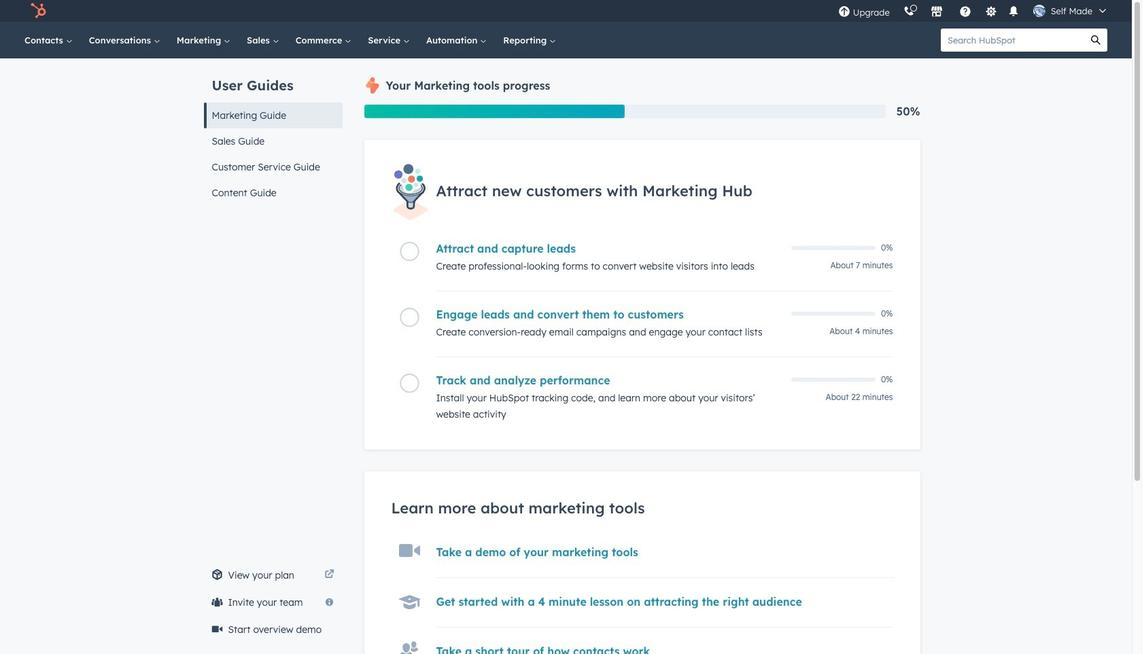 Task type: locate. For each thing, give the bounding box(es) containing it.
progress bar
[[364, 105, 625, 118]]

marketplaces image
[[931, 6, 943, 18]]

user guides element
[[204, 58, 342, 206]]

link opens in a new window image
[[325, 571, 334, 581]]

menu
[[831, 0, 1116, 22]]



Task type: describe. For each thing, give the bounding box(es) containing it.
link opens in a new window image
[[325, 568, 334, 584]]

ruby anderson image
[[1033, 5, 1046, 17]]

Search HubSpot search field
[[941, 29, 1085, 52]]



Task type: vqa. For each thing, say whether or not it's contained in the screenshot.
MARKETPLACES 'image'
yes



